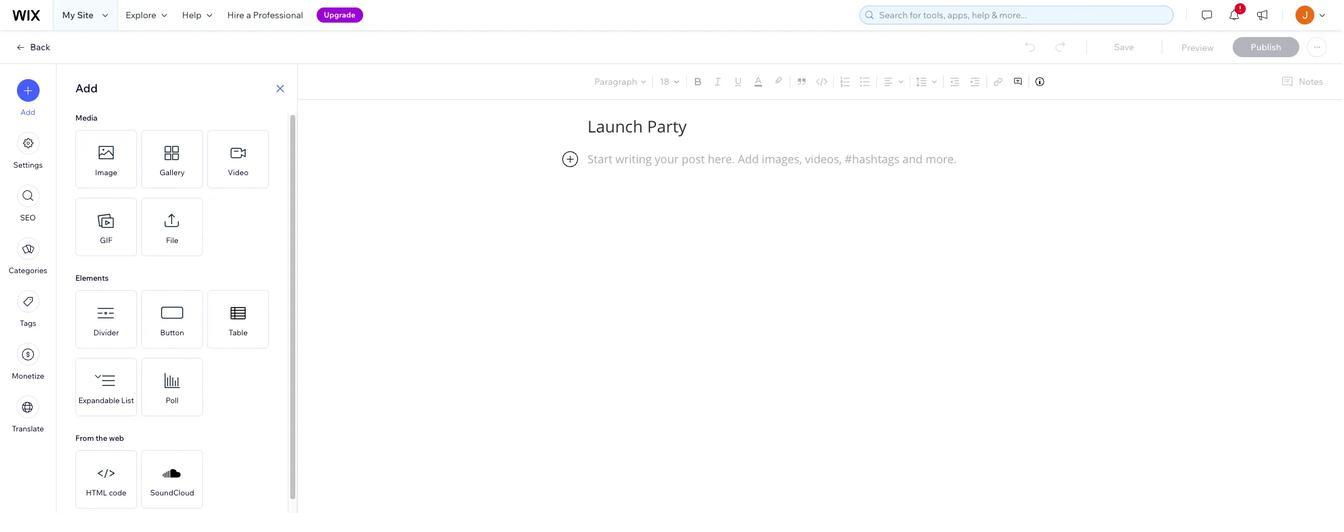 Task type: locate. For each thing, give the bounding box(es) containing it.
from the web
[[75, 434, 124, 443]]

gif
[[100, 236, 112, 245]]

help
[[182, 9, 202, 21]]

add button
[[17, 79, 39, 117]]

add
[[75, 81, 98, 96], [21, 107, 35, 117]]

site
[[77, 9, 94, 21]]

expandable list
[[78, 396, 134, 405]]

code
[[109, 488, 126, 498]]

table
[[229, 328, 248, 337]]

elements
[[75, 273, 109, 283]]

0 vertical spatial add
[[75, 81, 98, 96]]

menu
[[0, 72, 56, 441]]

seo button
[[17, 185, 39, 222]]

plugin toolbar image
[[562, 151, 578, 167]]

1 vertical spatial add
[[21, 107, 35, 117]]

from
[[75, 434, 94, 443]]

media
[[75, 113, 98, 123]]

web
[[109, 434, 124, 443]]

add up media
[[75, 81, 98, 96]]

hire a professional link
[[220, 0, 311, 30]]

expandable
[[78, 396, 120, 405]]

back button
[[15, 41, 50, 53]]

0 horizontal spatial add
[[21, 107, 35, 117]]

menu containing add
[[0, 72, 56, 441]]

seo
[[20, 213, 36, 222]]

button
[[160, 328, 184, 337]]

categories
[[9, 266, 47, 275]]

add up settings button
[[21, 107, 35, 117]]

the
[[96, 434, 107, 443]]

None text field
[[588, 151, 1053, 449]]

gallery
[[160, 168, 185, 177]]

monetize
[[12, 371, 44, 381]]

translate button
[[12, 396, 44, 434]]

translate
[[12, 424, 44, 434]]

a
[[246, 9, 251, 21]]

1 horizontal spatial add
[[75, 81, 98, 96]]

settings button
[[13, 132, 43, 170]]

tags
[[20, 319, 36, 328]]



Task type: vqa. For each thing, say whether or not it's contained in the screenshot.
'Portfolio' to the bottom
no



Task type: describe. For each thing, give the bounding box(es) containing it.
monetize button
[[12, 343, 44, 381]]

video
[[228, 168, 249, 177]]

my
[[62, 9, 75, 21]]

html code
[[86, 488, 126, 498]]

upgrade button
[[316, 8, 363, 23]]

soundcloud
[[150, 488, 194, 498]]

image
[[95, 168, 117, 177]]

add inside add button
[[21, 107, 35, 117]]

Add a Catchy Title text field
[[588, 116, 1044, 138]]

poll
[[166, 396, 179, 405]]

categories button
[[9, 238, 47, 275]]

Search for tools, apps, help & more... field
[[875, 6, 1169, 24]]

settings
[[13, 160, 43, 170]]

my site
[[62, 9, 94, 21]]

back
[[30, 41, 50, 53]]

divider
[[94, 328, 119, 337]]

tags button
[[17, 290, 39, 328]]

hire
[[227, 9, 244, 21]]

list
[[121, 396, 134, 405]]

professional
[[253, 9, 303, 21]]

file
[[166, 236, 178, 245]]

hire a professional
[[227, 9, 303, 21]]

upgrade
[[324, 10, 356, 19]]

help button
[[175, 0, 220, 30]]

notes button
[[1276, 73, 1327, 90]]

explore
[[126, 9, 156, 21]]

html
[[86, 488, 107, 498]]

notes
[[1299, 76, 1323, 87]]



